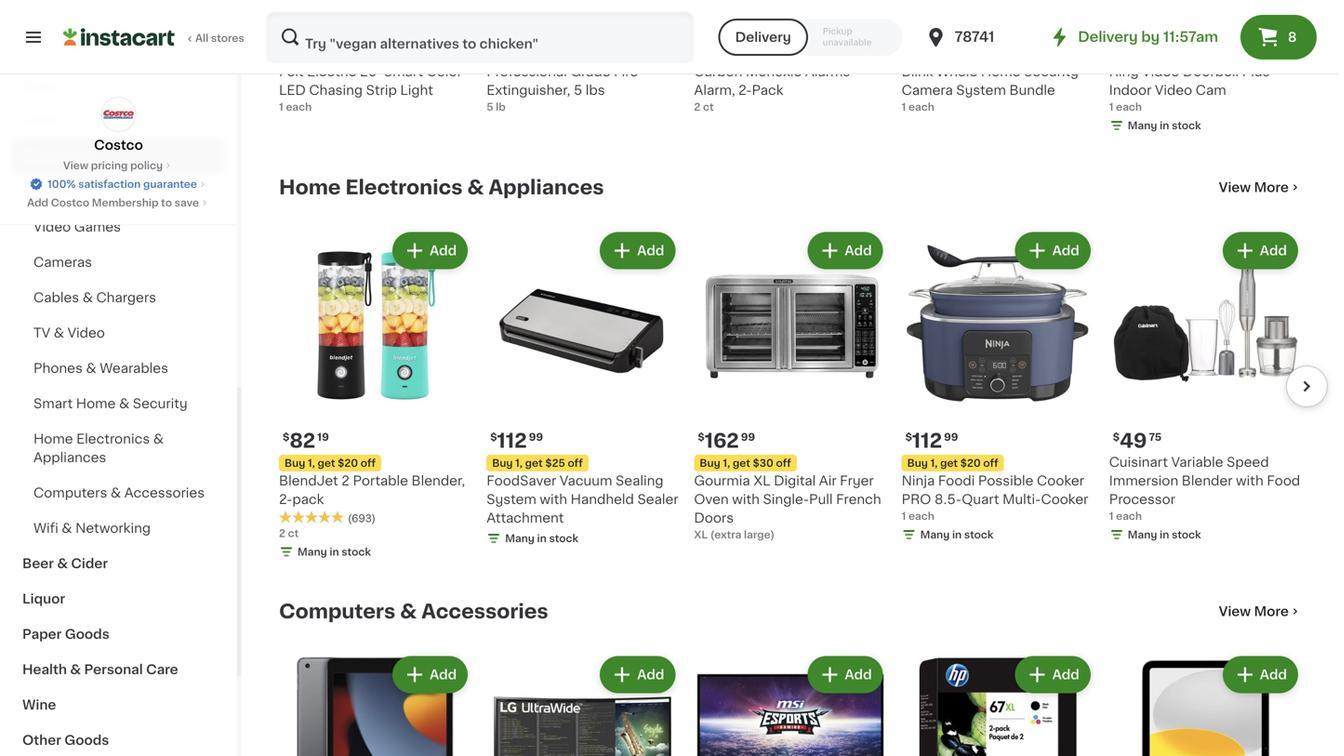Task type: locate. For each thing, give the bounding box(es) containing it.
99 up buy 1, get $25 off in the bottom left of the page
[[529, 432, 543, 442]]

0 vertical spatial 5
[[574, 84, 582, 97]]

health & personal care link
[[11, 652, 226, 687]]

all stores
[[195, 33, 244, 43]]

off for foodsaver vacuum sealing system with handheld sealer attachment
[[568, 458, 583, 468]]

stock down (693)
[[342, 547, 371, 557]]

other goods link
[[11, 723, 226, 756]]

cooker left processor
[[1041, 493, 1089, 506]]

0 vertical spatial cooker
[[1037, 474, 1085, 487]]

computers & accessories link
[[11, 475, 226, 511], [279, 600, 548, 623]]

$ 192 99
[[1113, 22, 1171, 41]]

pro
[[902, 493, 931, 506]]

each down camera
[[909, 102, 935, 112]]

goods
[[65, 628, 109, 641], [64, 734, 109, 747]]

99 for ring video doorbell plus indoor video cam
[[1157, 23, 1171, 33]]

1 inside $ 35 buy 1, get $8 off feit electric 20' smart color led chasing strip light 1 each
[[279, 102, 283, 112]]

costco
[[94, 139, 143, 152], [51, 198, 89, 208]]

get left $8
[[318, 49, 335, 59]]

$ for ninja foodi possible cooker pro 8.5-quart multi-cooker
[[906, 432, 912, 442]]

add
[[27, 198, 48, 208], [430, 244, 457, 257], [637, 244, 664, 257], [845, 244, 872, 257], [1053, 244, 1080, 257], [1260, 244, 1287, 257], [430, 668, 457, 681], [637, 668, 664, 681], [845, 668, 872, 681], [1053, 668, 1080, 681], [1260, 668, 1287, 681]]

0 horizontal spatial appliances
[[33, 451, 106, 464]]

0 horizontal spatial security
[[133, 397, 188, 410]]

stock for video
[[1172, 120, 1201, 130]]

112
[[497, 431, 527, 450], [912, 431, 942, 450]]

pack
[[292, 493, 324, 506]]

off right $25 at the left bottom of page
[[568, 458, 583, 468]]

0 vertical spatial computers
[[33, 486, 107, 499]]

goods inside other goods link
[[64, 734, 109, 747]]

$ for foodsaver vacuum sealing system with handheld sealer attachment
[[490, 432, 497, 442]]

99 up foodi
[[944, 432, 958, 442]]

1 alert from the left
[[726, 46, 758, 59]]

2 view more link from the top
[[1219, 602, 1302, 621]]

xl
[[754, 474, 771, 487], [694, 530, 708, 540]]

99 right "192"
[[1157, 23, 1171, 33]]

1 vertical spatial goods
[[64, 734, 109, 747]]

get left $25 at the left bottom of page
[[525, 458, 543, 468]]

with
[[1236, 474, 1264, 487], [732, 493, 760, 506], [540, 493, 567, 506]]

0 horizontal spatial 2-
[[279, 493, 292, 506]]

foodi
[[938, 474, 975, 487]]

0 horizontal spatial 5
[[487, 102, 493, 112]]

each down the pro
[[909, 511, 935, 521]]

99 inside 312 99
[[949, 23, 963, 33]]

99 inside $ 162 99
[[741, 432, 755, 442]]

buy 1, get $20 off for 82
[[285, 458, 376, 468]]

1 buy 1, get $20 off from the left
[[285, 458, 376, 468]]

$ up feit
[[283, 23, 290, 33]]

1 vertical spatial 5
[[487, 102, 493, 112]]

$8
[[338, 49, 352, 59]]

1 horizontal spatial with
[[732, 493, 760, 506]]

in down ring video doorbell plus indoor video cam 1 each
[[1160, 120, 1170, 130]]

0 vertical spatial xl
[[754, 474, 771, 487]]

costco link
[[94, 97, 143, 154]]

alert
[[726, 46, 758, 59], [519, 46, 550, 59]]

appliances for home electronics & appliances
[[33, 451, 106, 464]]

with down speed on the bottom of the page
[[1236, 474, 1264, 487]]

light
[[400, 84, 433, 97]]

0 horizontal spatial with
[[540, 493, 567, 506]]

1 vertical spatial system
[[487, 493, 537, 506]]

2 first from the left
[[487, 46, 515, 59]]

2 inside "blendjet 2 portable blender, 2-pack"
[[342, 474, 350, 487]]

49
[[497, 22, 524, 41], [1120, 431, 1147, 450]]

1 vertical spatial costco
[[51, 198, 89, 208]]

0 horizontal spatial 49
[[497, 22, 524, 41]]

0 vertical spatial costco
[[94, 139, 143, 152]]

78741 button
[[925, 11, 1037, 63]]

1 down led in the top left of the page
[[279, 102, 283, 112]]

first inside first alert 10 year smoke & carbon monoxie alarms alarm, 2-pack 2 ct
[[694, 46, 723, 59]]

electronics inside home electronics & appliances
[[76, 433, 150, 446]]

appliances down lb
[[489, 178, 604, 197]]

0 horizontal spatial $ 112 99
[[490, 431, 543, 450]]

wine
[[22, 699, 56, 712]]

possible
[[978, 474, 1034, 487]]

2 $ 112 99 from the left
[[906, 431, 958, 450]]

2
[[694, 102, 701, 112], [342, 474, 350, 487], [279, 528, 285, 538]]

$ for gourmia xl digital air fryer oven with single-pull french doors
[[698, 432, 705, 442]]

buy up blendjet
[[285, 458, 305, 468]]

1 vertical spatial 2-
[[279, 493, 292, 506]]

each down led in the top left of the page
[[286, 102, 312, 112]]

0 horizontal spatial alert
[[519, 46, 550, 59]]

goods for paper goods
[[65, 628, 109, 641]]

0 vertical spatial ct
[[703, 102, 714, 112]]

$ for blendjet 2 portable blender, 2-pack
[[283, 432, 290, 442]]

& inside home electronics & appliances
[[153, 433, 164, 446]]

buy up gourmia
[[700, 458, 721, 468]]

ring video doorbell plus indoor video cam 1 each
[[1109, 65, 1270, 112]]

personal
[[84, 663, 143, 676]]

appliances down smart home & security at left bottom
[[33, 451, 106, 464]]

in down 8.5-
[[952, 530, 962, 540]]

in down processor
[[1160, 530, 1170, 540]]

all stores link
[[63, 11, 246, 63]]

video left cam
[[1155, 84, 1193, 97]]

electronics inside 'link'
[[22, 150, 98, 163]]

delivery up 10
[[735, 31, 791, 44]]

0 vertical spatial electronics
[[22, 150, 98, 163]]

in for blender
[[1160, 530, 1170, 540]]

smart inside $ 35 buy 1, get $8 off feit electric 20' smart color led chasing strip light 1 each
[[384, 65, 423, 78]]

get inside $ 35 buy 1, get $8 off feit electric 20' smart color led chasing strip light 1 each
[[318, 49, 335, 59]]

system inside foodsaver vacuum sealing system with handheld sealer attachment
[[487, 493, 537, 506]]

2 view more from the top
[[1219, 605, 1289, 618]]

networking
[[75, 522, 151, 535]]

0 horizontal spatial $20
[[338, 458, 358, 468]]

1 vertical spatial accessories
[[421, 602, 548, 621]]

many in stock down 'attachment'
[[505, 533, 579, 543]]

1 horizontal spatial ct
[[703, 102, 714, 112]]

2 horizontal spatial 2
[[694, 102, 701, 112]]

0 vertical spatial goods
[[65, 628, 109, 641]]

guarantee
[[143, 179, 197, 189]]

view more
[[1219, 181, 1289, 194], [1219, 605, 1289, 618]]

1 down the pro
[[902, 511, 906, 521]]

computers down 2 ct
[[279, 602, 396, 621]]

1 horizontal spatial computers & accessories link
[[279, 600, 548, 623]]

2 horizontal spatial with
[[1236, 474, 1264, 487]]

0 vertical spatial smart
[[384, 65, 423, 78]]

with down gourmia
[[732, 493, 760, 506]]

off for blendjet 2 portable blender, 2-pack
[[361, 458, 376, 468]]

1 horizontal spatial first
[[694, 46, 723, 59]]

$20 inside product group
[[338, 458, 358, 468]]

liquor
[[22, 592, 65, 606]]

smart inside smart home & security link
[[33, 397, 73, 410]]

1 goods from the top
[[65, 628, 109, 641]]

1 inside blink whole home security camera system bundle 1 each
[[902, 102, 906, 112]]

many in stock for pro
[[920, 530, 994, 540]]

cooker
[[1037, 474, 1085, 487], [1041, 493, 1089, 506]]

0 vertical spatial system
[[956, 84, 1006, 97]]

$ for ring video doorbell plus indoor video cam
[[1113, 23, 1120, 33]]

stock down foodsaver vacuum sealing system with handheld sealer attachment
[[549, 533, 579, 543]]

0 horizontal spatial 2
[[279, 528, 285, 538]]

view pricing policy
[[63, 160, 163, 171]]

xl down doors at bottom right
[[694, 530, 708, 540]]

0 horizontal spatial first
[[487, 46, 515, 59]]

49 inside '49 first alert heavy duty professional grade fire extinguisher, 5 lbs 5 lb'
[[497, 22, 524, 41]]

tv & video
[[33, 326, 105, 339]]

★★★★★
[[279, 511, 344, 524], [279, 511, 344, 524]]

security inside blink whole home security camera system bundle 1 each
[[1024, 65, 1079, 78]]

1 horizontal spatial appliances
[[489, 178, 604, 197]]

2- right the alarm,
[[739, 84, 752, 97]]

cameras
[[33, 256, 92, 269]]

each down indoor
[[1116, 102, 1142, 112]]

appliances inside home electronics & appliances
[[33, 451, 106, 464]]

49 up cuisinart
[[1120, 431, 1147, 450]]

112 up "ninja"
[[912, 431, 942, 450]]

goods right other
[[64, 734, 109, 747]]

49 inside product group
[[1120, 431, 1147, 450]]

0 horizontal spatial delivery
[[735, 31, 791, 44]]

1 vertical spatial view more link
[[1219, 602, 1302, 621]]

$20 up "blendjet 2 portable blender, 2-pack"
[[338, 458, 358, 468]]

alert up professional
[[519, 46, 550, 59]]

1 horizontal spatial 49
[[1120, 431, 1147, 450]]

2 inside first alert 10 year smoke & carbon monoxie alarms alarm, 2-pack 2 ct
[[694, 102, 701, 112]]

more for computers & accessories
[[1254, 605, 1289, 618]]

buy inside $ 35 buy 1, get $8 off feit electric 20' smart color led chasing strip light 1 each
[[285, 49, 305, 59]]

0 horizontal spatial xl
[[694, 530, 708, 540]]

1 horizontal spatial alert
[[726, 46, 758, 59]]

cameras link
[[11, 245, 226, 280]]

wifi
[[33, 522, 58, 535]]

5 left lb
[[487, 102, 493, 112]]

0 vertical spatial 49
[[497, 22, 524, 41]]

1, inside $ 35 buy 1, get $8 off feit electric 20' smart color led chasing strip light 1 each
[[308, 49, 315, 59]]

doors
[[694, 511, 734, 524]]

0 vertical spatial accessories
[[124, 486, 205, 499]]

0 horizontal spatial ct
[[288, 528, 299, 538]]

Search field
[[268, 13, 693, 61]]

1 vertical spatial more
[[1254, 605, 1289, 618]]

costco up view pricing policy link
[[94, 139, 143, 152]]

1 horizontal spatial costco
[[94, 139, 143, 152]]

buy up the foodsaver
[[492, 458, 513, 468]]

appliances for home electronics &  appliances
[[489, 178, 604, 197]]

1 horizontal spatial accessories
[[421, 602, 548, 621]]

buy 1, get $20 off inside product group
[[285, 458, 376, 468]]

health
[[22, 663, 67, 676]]

2 down blendjet
[[279, 528, 285, 538]]

many for pro
[[920, 530, 950, 540]]

0 horizontal spatial smart
[[33, 397, 73, 410]]

xl down the $30
[[754, 474, 771, 487]]

1 horizontal spatial smart
[[384, 65, 423, 78]]

view more link
[[1219, 178, 1302, 197], [1219, 602, 1302, 621]]

pricing
[[91, 160, 128, 171]]

99 for gourmia xl digital air fryer oven with single-pull french doors
[[741, 432, 755, 442]]

1, up gourmia
[[723, 458, 730, 468]]

buy up feit
[[285, 49, 305, 59]]

1 vertical spatial computers & accessories link
[[279, 600, 548, 623]]

1 horizontal spatial $ 112 99
[[906, 431, 958, 450]]

whole
[[937, 65, 978, 78]]

1 vertical spatial view more
[[1219, 605, 1289, 618]]

2 goods from the top
[[64, 734, 109, 747]]

off up possible
[[983, 458, 999, 468]]

$ up cuisinart
[[1113, 432, 1120, 442]]

stock
[[1172, 120, 1201, 130], [964, 530, 994, 540], [1172, 530, 1201, 540], [549, 533, 579, 543], [342, 547, 371, 557]]

1,
[[308, 49, 315, 59], [308, 458, 315, 468], [723, 458, 730, 468], [515, 458, 523, 468], [931, 458, 938, 468]]

None search field
[[266, 11, 694, 63]]

1 vertical spatial computers & accessories
[[279, 602, 548, 621]]

vacuum
[[560, 474, 612, 487]]

2 buy 1, get $20 off from the left
[[907, 458, 999, 468]]

2 down the alarm,
[[694, 102, 701, 112]]

99 inside '$ 192 99'
[[1157, 23, 1171, 33]]

many down processor
[[1128, 530, 1158, 540]]

5 left lbs
[[574, 84, 582, 97]]

1 vertical spatial appliances
[[33, 451, 106, 464]]

delivery up ring
[[1078, 30, 1138, 44]]

buy for gourmia xl digital air fryer oven with single-pull french doors
[[700, 458, 721, 468]]

security
[[1024, 65, 1079, 78], [133, 397, 188, 410]]

1 down indoor
[[1109, 102, 1114, 112]]

many
[[1128, 120, 1158, 130], [920, 530, 950, 540], [1128, 530, 1158, 540], [505, 533, 535, 543], [298, 547, 327, 557]]

stock down ring video doorbell plus indoor video cam 1 each
[[1172, 120, 1201, 130]]

$20 up foodi
[[961, 458, 981, 468]]

1 horizontal spatial 2
[[342, 474, 350, 487]]

112 up buy 1, get $25 off in the bottom left of the page
[[497, 431, 527, 450]]

goods up health & personal care
[[65, 628, 109, 641]]

2 alert from the left
[[519, 46, 550, 59]]

accessories
[[124, 486, 205, 499], [421, 602, 548, 621]]

0 vertical spatial appliances
[[489, 178, 604, 197]]

0 vertical spatial view more
[[1219, 181, 1289, 194]]

$20 for 82
[[338, 458, 358, 468]]

many down indoor
[[1128, 120, 1158, 130]]

buy 1, get $30 off
[[700, 458, 791, 468]]

more for home electronics &  appliances
[[1254, 181, 1289, 194]]

1 down camera
[[902, 102, 906, 112]]

many in stock down processor
[[1128, 530, 1201, 540]]

0 vertical spatial view more link
[[1219, 178, 1302, 197]]

(693)
[[348, 513, 376, 523]]

in for indoor
[[1160, 120, 1170, 130]]

alert down 94
[[726, 46, 758, 59]]

0 vertical spatial 2-
[[739, 84, 752, 97]]

system down whole
[[956, 84, 1006, 97]]

$ inside '$ 192 99'
[[1113, 23, 1120, 33]]

1 vertical spatial ct
[[288, 528, 299, 538]]

get up foodi
[[940, 458, 958, 468]]

audio link
[[11, 174, 226, 209]]

1 vertical spatial 2
[[342, 474, 350, 487]]

1 horizontal spatial delivery
[[1078, 30, 1138, 44]]

get up blendjet
[[318, 458, 335, 468]]

1, up "ninja"
[[931, 458, 938, 468]]

off right $8
[[354, 49, 369, 59]]

first up carbon
[[694, 46, 723, 59]]

delivery inside button
[[735, 31, 791, 44]]

$ up "ninja"
[[906, 432, 912, 442]]

cooker up multi-
[[1037, 474, 1085, 487]]

attachment
[[487, 511, 564, 524]]

security down wearables
[[133, 397, 188, 410]]

buy for blendjet 2 portable blender, 2-pack
[[285, 458, 305, 468]]

$ up buy 1, get $25 off in the bottom left of the page
[[490, 432, 497, 442]]

0 vertical spatial view
[[63, 160, 88, 171]]

99 right 312
[[949, 23, 963, 33]]

with up 'attachment'
[[540, 493, 567, 506]]

off right the $30
[[776, 458, 791, 468]]

$ left 19
[[283, 432, 290, 442]]

ct down the alarm,
[[703, 102, 714, 112]]

cuisinart
[[1109, 456, 1168, 469]]

1 view more from the top
[[1219, 181, 1289, 194]]

each down processor
[[1116, 511, 1142, 521]]

1 vertical spatial smart
[[33, 397, 73, 410]]

many in stock down 8.5-
[[920, 530, 994, 540]]

with inside cuisinart variable speed immersion blender with food processor 1 each
[[1236, 474, 1264, 487]]

1 horizontal spatial computers & accessories
[[279, 602, 548, 621]]

product group
[[279, 228, 472, 563], [487, 228, 679, 550], [694, 228, 887, 542], [902, 228, 1095, 546], [1109, 228, 1302, 546], [279, 652, 472, 756], [487, 652, 679, 756], [694, 652, 887, 756], [902, 652, 1095, 756], [1109, 652, 1302, 756]]

buy for ninja foodi possible cooker pro 8.5-quart multi-cooker
[[907, 458, 928, 468]]

home
[[981, 65, 1021, 78], [279, 178, 341, 197], [76, 397, 116, 410], [33, 433, 73, 446]]

1 $20 from the left
[[338, 458, 358, 468]]

0 horizontal spatial buy 1, get $20 off
[[285, 458, 376, 468]]

service type group
[[719, 19, 903, 56]]

0 vertical spatial more
[[1254, 181, 1289, 194]]

cam
[[1196, 84, 1227, 97]]

1 horizontal spatial system
[[956, 84, 1006, 97]]

by
[[1142, 30, 1160, 44]]

0 vertical spatial computers & accessories link
[[11, 475, 226, 511]]

off inside $ 35 buy 1, get $8 off feit electric 20' smart color led chasing strip light 1 each
[[354, 49, 369, 59]]

0 horizontal spatial 112
[[497, 431, 527, 450]]

2 112 from the left
[[912, 431, 942, 450]]

2 vertical spatial electronics
[[76, 433, 150, 446]]

1 horizontal spatial 5
[[574, 84, 582, 97]]

video games link
[[11, 209, 226, 245]]

$ left 'by'
[[1113, 23, 1120, 33]]

1 horizontal spatial security
[[1024, 65, 1079, 78]]

view more for home electronics &  appliances
[[1219, 181, 1289, 194]]

1 more from the top
[[1254, 181, 1289, 194]]

video down audio
[[33, 220, 71, 233]]

delivery button
[[719, 19, 808, 56]]

$ up gourmia
[[698, 432, 705, 442]]

off
[[354, 49, 369, 59], [361, 458, 376, 468], [776, 458, 791, 468], [568, 458, 583, 468], [983, 458, 999, 468]]

1 horizontal spatial 2-
[[739, 84, 752, 97]]

system down the foodsaver
[[487, 493, 537, 506]]

electronics for home electronics & appliances
[[76, 433, 150, 446]]

many in stock for blender
[[1128, 530, 1201, 540]]

view
[[63, 160, 88, 171], [1219, 181, 1251, 194], [1219, 605, 1251, 618]]

$ inside $ 82 19
[[283, 432, 290, 442]]

view for computers & accessories
[[1219, 605, 1251, 618]]

1 horizontal spatial buy 1, get $20 off
[[907, 458, 999, 468]]

view more link for home electronics &  appliances
[[1219, 178, 1302, 197]]

buy 1, get $20 off for 112
[[907, 458, 999, 468]]

stock down the quart
[[964, 530, 994, 540]]

1, for ninja foodi possible cooker pro 8.5-quart multi-cooker
[[931, 458, 938, 468]]

home electronics &  appliances
[[279, 178, 604, 197]]

2- down blendjet
[[279, 493, 292, 506]]

1 vertical spatial 49
[[1120, 431, 1147, 450]]

49 up professional
[[497, 22, 524, 41]]

computers
[[33, 486, 107, 499], [279, 602, 396, 621]]

$ 112 99 up buy 1, get $25 off in the bottom left of the page
[[490, 431, 543, 450]]

1 112 from the left
[[497, 431, 527, 450]]

color
[[427, 65, 462, 78]]

goods inside 'paper goods' link
[[65, 628, 109, 641]]

add inside add costco membership to save link
[[27, 198, 48, 208]]

1 $ 112 99 from the left
[[490, 431, 543, 450]]

view pricing policy link
[[63, 158, 174, 173]]

& inside 'link'
[[57, 557, 68, 570]]

view more link for computers & accessories
[[1219, 602, 1302, 621]]

many for blender
[[1128, 530, 1158, 540]]

1, down 35
[[308, 49, 315, 59]]

0 horizontal spatial costco
[[51, 198, 89, 208]]

$ inside $ 162 99
[[698, 432, 705, 442]]

system
[[956, 84, 1006, 97], [487, 493, 537, 506]]

0 horizontal spatial computers
[[33, 486, 107, 499]]

0 vertical spatial computers & accessories
[[33, 486, 205, 499]]

first alert 10 year smoke & carbon monoxie alarms alarm, 2-pack 2 ct
[[694, 46, 869, 112]]

0 horizontal spatial system
[[487, 493, 537, 506]]

2 more from the top
[[1254, 605, 1289, 618]]

1 horizontal spatial $20
[[961, 458, 981, 468]]

1 vertical spatial security
[[133, 397, 188, 410]]

1 horizontal spatial computers
[[279, 602, 396, 621]]

0 vertical spatial security
[[1024, 65, 1079, 78]]

1, up the foodsaver
[[515, 458, 523, 468]]

blendjet 2 portable blender, 2-pack
[[279, 474, 465, 506]]

1, for gourmia xl digital air fryer oven with single-pull french doors
[[723, 458, 730, 468]]

processor
[[1109, 493, 1176, 506]]

99 for foodsaver vacuum sealing system with handheld sealer attachment
[[529, 432, 543, 442]]

many in stock down (693)
[[298, 547, 371, 557]]

in down 'attachment'
[[537, 533, 547, 543]]

1 horizontal spatial 112
[[912, 431, 942, 450]]

0 horizontal spatial computers & accessories
[[33, 486, 205, 499]]

2 vertical spatial 2
[[279, 528, 285, 538]]

0 vertical spatial 2
[[694, 102, 701, 112]]

view more for computers & accessories
[[1219, 605, 1289, 618]]

many in stock down ring video doorbell plus indoor video cam 1 each
[[1128, 120, 1201, 130]]

1 down processor
[[1109, 511, 1114, 521]]

1 view more link from the top
[[1219, 178, 1302, 197]]

get left the $30
[[733, 458, 750, 468]]

each inside cuisinart variable speed immersion blender with food processor 1 each
[[1116, 511, 1142, 521]]

home inside blink whole home security camera system bundle 1 each
[[981, 65, 1021, 78]]

get for ninja foodi possible cooker pro 8.5-quart multi-cooker
[[940, 458, 958, 468]]

blink
[[902, 65, 933, 78]]

security up bundle
[[1024, 65, 1079, 78]]

$ 112 99
[[490, 431, 543, 450], [906, 431, 958, 450]]

in down "blendjet 2 portable blender, 2-pack"
[[330, 547, 339, 557]]

19
[[317, 432, 329, 442]]

1 vertical spatial computers
[[279, 602, 396, 621]]

82
[[290, 431, 315, 450]]

2 vertical spatial view
[[1219, 605, 1251, 618]]

$20 for 112
[[961, 458, 981, 468]]

buy 1, get $20 off down 19
[[285, 458, 376, 468]]

smart down phones on the left top of page
[[33, 397, 73, 410]]

duty
[[598, 46, 630, 59]]

1 first from the left
[[694, 46, 723, 59]]

french
[[836, 493, 881, 506]]

system inside blink whole home security camera system bundle 1 each
[[956, 84, 1006, 97]]

$20
[[338, 458, 358, 468], [961, 458, 981, 468]]

1 vertical spatial view
[[1219, 181, 1251, 194]]

94
[[733, 23, 747, 33]]

electronics for home electronics &  appliances
[[345, 178, 463, 197]]

2 $20 from the left
[[961, 458, 981, 468]]

with inside gourmia xl digital air fryer oven with single-pull french doors xl (extra large)
[[732, 493, 760, 506]]

beer & cider link
[[11, 546, 226, 581]]

buy up "ninja"
[[907, 458, 928, 468]]

ct down pack
[[288, 528, 299, 538]]

each inside ring video doorbell plus indoor video cam 1 each
[[1116, 102, 1142, 112]]

1 vertical spatial electronics
[[345, 178, 463, 197]]

smart
[[384, 65, 423, 78], [33, 397, 73, 410]]



Task type: vqa. For each thing, say whether or not it's contained in the screenshot.
Truth for Ghee
no



Task type: describe. For each thing, give the bounding box(es) containing it.
$ inside $ 35 buy 1, get $8 off feit electric 20' smart color led chasing strip light 1 each
[[283, 23, 290, 33]]

2- inside "blendjet 2 portable blender, 2-pack"
[[279, 493, 292, 506]]

1 vertical spatial cooker
[[1041, 493, 1089, 506]]

0 horizontal spatial computers & accessories link
[[11, 475, 226, 511]]

year
[[779, 46, 807, 59]]

foodsaver
[[487, 474, 556, 487]]

2 ct
[[279, 528, 299, 538]]

security for smart home & security
[[133, 397, 188, 410]]

100% satisfaction guarantee
[[48, 179, 197, 189]]

add costco membership to save link
[[27, 195, 210, 210]]

off for gourmia xl digital air fryer oven with single-pull french doors
[[776, 458, 791, 468]]

off for ninja foodi possible cooker pro 8.5-quart multi-cooker
[[983, 458, 999, 468]]

smoke
[[810, 46, 855, 59]]

video up indoor
[[1142, 65, 1180, 78]]

$ 112 99 for foodsaver vacuum sealing system with handheld sealer attachment
[[490, 431, 543, 450]]

each inside $ 35 buy 1, get $8 off feit electric 20' smart color led chasing strip light 1 each
[[286, 102, 312, 112]]

phones & wearables link
[[11, 351, 226, 386]]

stock for with
[[1172, 530, 1201, 540]]

handheld
[[571, 493, 634, 506]]

product group containing 82
[[279, 228, 472, 563]]

baby link
[[11, 68, 226, 103]]

audio
[[33, 185, 71, 198]]

tv & video link
[[11, 315, 226, 351]]

wifi & networking link
[[11, 511, 226, 546]]

55
[[705, 22, 731, 41]]

carbon
[[694, 65, 743, 78]]

home electronics & appliances
[[33, 433, 164, 464]]

buy 1, get $25 off
[[492, 458, 583, 468]]

many for indoor
[[1128, 120, 1158, 130]]

$ 112 99 for ninja foodi possible cooker pro 8.5-quart multi-cooker
[[906, 431, 958, 450]]

blender,
[[412, 474, 465, 487]]

multi-
[[1003, 493, 1041, 506]]

8 button
[[1241, 15, 1317, 60]]

instacart logo image
[[63, 26, 175, 48]]

many in stock for indoor
[[1128, 120, 1201, 130]]

home inside home electronics & appliances
[[33, 433, 73, 446]]

liquor link
[[11, 581, 226, 617]]

192
[[1120, 22, 1155, 41]]

1 vertical spatial xl
[[694, 530, 708, 540]]

10
[[761, 46, 775, 59]]

bundle
[[1010, 84, 1056, 97]]

delivery by 11:57am link
[[1048, 26, 1218, 48]]

floral
[[22, 114, 60, 127]]

each inside ninja foodi possible cooker pro 8.5-quart multi-cooker 1 each
[[909, 511, 935, 521]]

stock for 8.5-
[[964, 530, 994, 540]]

$ inside $ 49 75
[[1113, 432, 1120, 442]]

air
[[819, 474, 837, 487]]

blender
[[1182, 474, 1233, 487]]

11:57am
[[1163, 30, 1218, 44]]

& inside first alert 10 year smoke & carbon monoxie alarms alarm, 2-pack 2 ct
[[858, 46, 869, 59]]

smart home & security link
[[11, 386, 226, 421]]

49 first alert heavy duty professional grade fire extinguisher, 5 lbs 5 lb
[[487, 22, 638, 112]]

blendjet
[[279, 474, 338, 487]]

product group containing 162
[[694, 228, 887, 542]]

sealer
[[638, 493, 679, 506]]

$ 49 75
[[1113, 431, 1162, 450]]

costco logo image
[[101, 97, 136, 132]]

large)
[[744, 530, 775, 540]]

strip
[[366, 84, 397, 97]]

100%
[[48, 179, 76, 189]]

floral link
[[11, 103, 226, 139]]

goods for other goods
[[64, 734, 109, 747]]

sealing
[[616, 474, 664, 487]]

video down cables & chargers
[[68, 326, 105, 339]]

get for foodsaver vacuum sealing system with handheld sealer attachment
[[525, 458, 543, 468]]

112 for ninja foodi possible cooker pro 8.5-quart multi-cooker
[[912, 431, 942, 450]]

first inside '49 first alert heavy duty professional grade fire extinguisher, 5 lbs 5 lb'
[[487, 46, 515, 59]]

get for blendjet 2 portable blender, 2-pack
[[318, 458, 335, 468]]

8
[[1288, 31, 1297, 44]]

monoxie
[[746, 65, 802, 78]]

plus
[[1242, 65, 1270, 78]]

with inside foodsaver vacuum sealing system with handheld sealer attachment
[[540, 493, 567, 506]]

1 inside ring video doorbell plus indoor video cam 1 each
[[1109, 102, 1114, 112]]

ct inside group
[[288, 528, 299, 538]]

(extra
[[710, 530, 742, 540]]

gourmia
[[694, 474, 750, 487]]

cuisinart variable speed immersion blender with food processor 1 each
[[1109, 456, 1301, 521]]

view for home electronics &  appliances
[[1219, 181, 1251, 194]]

in for pro
[[952, 530, 962, 540]]

health & personal care
[[22, 663, 178, 676]]

security for blink whole home security camera system bundle 1 each
[[1024, 65, 1079, 78]]

$30
[[753, 458, 774, 468]]

1 inside cuisinart variable speed immersion blender with food processor 1 each
[[1109, 511, 1114, 521]]

heavy
[[553, 46, 595, 59]]

product group containing 49
[[1109, 228, 1302, 546]]

alert inside '49 first alert heavy duty professional grade fire extinguisher, 5 lbs 5 lb'
[[519, 46, 550, 59]]

wine link
[[11, 687, 226, 723]]

professional
[[487, 65, 567, 78]]

foodsaver vacuum sealing system with handheld sealer attachment
[[487, 474, 679, 524]]

fryer
[[840, 474, 874, 487]]

1, for foodsaver vacuum sealing system with handheld sealer attachment
[[515, 458, 523, 468]]

1, for blendjet 2 portable blender, 2-pack
[[308, 458, 315, 468]]

wifi & networking
[[33, 522, 151, 535]]

1 inside ninja foodi possible cooker pro 8.5-quart multi-cooker 1 each
[[902, 511, 906, 521]]

2- inside first alert 10 year smoke & carbon monoxie alarms alarm, 2-pack 2 ct
[[739, 84, 752, 97]]

delivery for delivery
[[735, 31, 791, 44]]

paper goods link
[[11, 617, 226, 652]]

99 for ninja foodi possible cooker pro 8.5-quart multi-cooker
[[944, 432, 958, 442]]

wearables
[[100, 362, 168, 375]]

quart
[[962, 493, 999, 506]]

tv
[[33, 326, 50, 339]]

oven
[[694, 493, 729, 506]]

gourmia xl digital air fryer oven with single-pull french doors xl (extra large)
[[694, 474, 881, 540]]

lbs
[[586, 84, 605, 97]]

policy
[[130, 160, 163, 171]]

get for gourmia xl digital air fryer oven with single-pull french doors
[[733, 458, 750, 468]]

buy for foodsaver vacuum sealing system with handheld sealer attachment
[[492, 458, 513, 468]]

ct inside first alert 10 year smoke & carbon monoxie alarms alarm, 2-pack 2 ct
[[703, 102, 714, 112]]

baby
[[22, 79, 57, 92]]

1 horizontal spatial xl
[[754, 474, 771, 487]]

video games
[[33, 220, 121, 233]]

speed
[[1227, 456, 1269, 469]]

pack
[[752, 84, 784, 97]]

alarm,
[[694, 84, 735, 97]]

save
[[175, 198, 199, 208]]

delivery for delivery by 11:57am
[[1078, 30, 1138, 44]]

75
[[1149, 432, 1162, 442]]

many down 'attachment'
[[505, 533, 535, 543]]

single-
[[763, 493, 809, 506]]

each inside blink whole home security camera system bundle 1 each
[[909, 102, 935, 112]]

alert inside first alert 10 year smoke & carbon monoxie alarms alarm, 2-pack 2 ct
[[726, 46, 758, 59]]

cables & chargers link
[[11, 280, 226, 315]]

cider
[[71, 557, 108, 570]]

100% satisfaction guarantee button
[[29, 173, 208, 192]]

112 for foodsaver vacuum sealing system with handheld sealer attachment
[[497, 431, 527, 450]]

many down 2 ct
[[298, 547, 327, 557]]

home electronics &  appliances link
[[279, 176, 604, 199]]

food
[[1267, 474, 1301, 487]]

item carousel region
[[279, 221, 1328, 570]]

blink whole home security camera system bundle 1 each
[[902, 65, 1079, 112]]

membership
[[92, 198, 159, 208]]

paper
[[22, 628, 62, 641]]

electronics link
[[11, 139, 226, 174]]

0 horizontal spatial accessories
[[124, 486, 205, 499]]

digital
[[774, 474, 816, 487]]

312
[[912, 22, 947, 41]]



